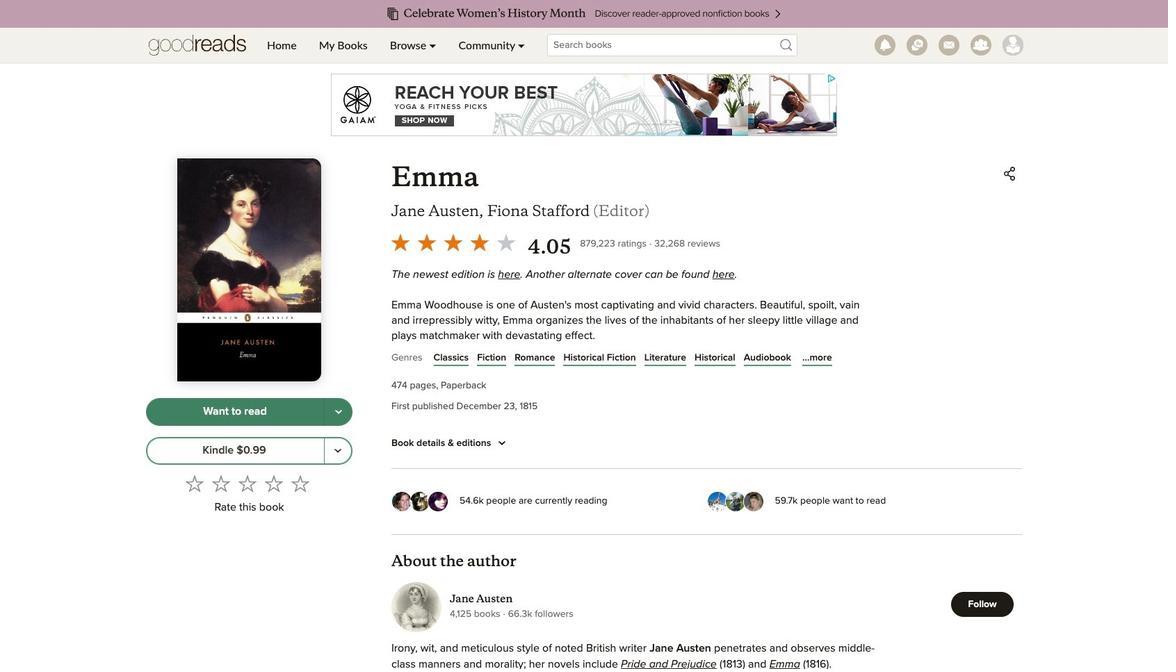 Task type: vqa. For each thing, say whether or not it's contained in the screenshot.
879,223 ratings and 32,268 reviews figure
yes



Task type: describe. For each thing, give the bounding box(es) containing it.
profile image for jane austen. image
[[391, 582, 442, 632]]

profile image for kendall parks. image
[[1003, 35, 1024, 56]]

879,223 ratings and 32,268 reviews figure
[[580, 235, 720, 252]]

rating 4.05 out of 5 image
[[387, 229, 519, 256]]

celebrate women's history month with new nonfiction image
[[28, 0, 1140, 28]]

book title: emma element
[[391, 161, 479, 193]]

rate 5 out of 5 image
[[291, 475, 309, 493]]

advertisement element
[[331, 74, 837, 136]]

Search by book title or ISBN text field
[[547, 34, 798, 56]]

rate this book element
[[146, 470, 353, 518]]

rate 4 out of 5 image
[[265, 475, 283, 493]]

rate 3 out of 5 image
[[238, 475, 256, 493]]



Task type: locate. For each thing, give the bounding box(es) containing it.
rate 2 out of 5 image
[[212, 475, 230, 493]]

top genres for this book element
[[391, 349, 1022, 371]]

None search field
[[536, 34, 809, 56]]

rate 1 out of 5 image
[[185, 475, 203, 493]]

average rating of 4.05 stars. figure
[[387, 229, 580, 260]]

rating 0 out of 5 group
[[181, 470, 313, 497]]

home image
[[149, 28, 246, 63]]



